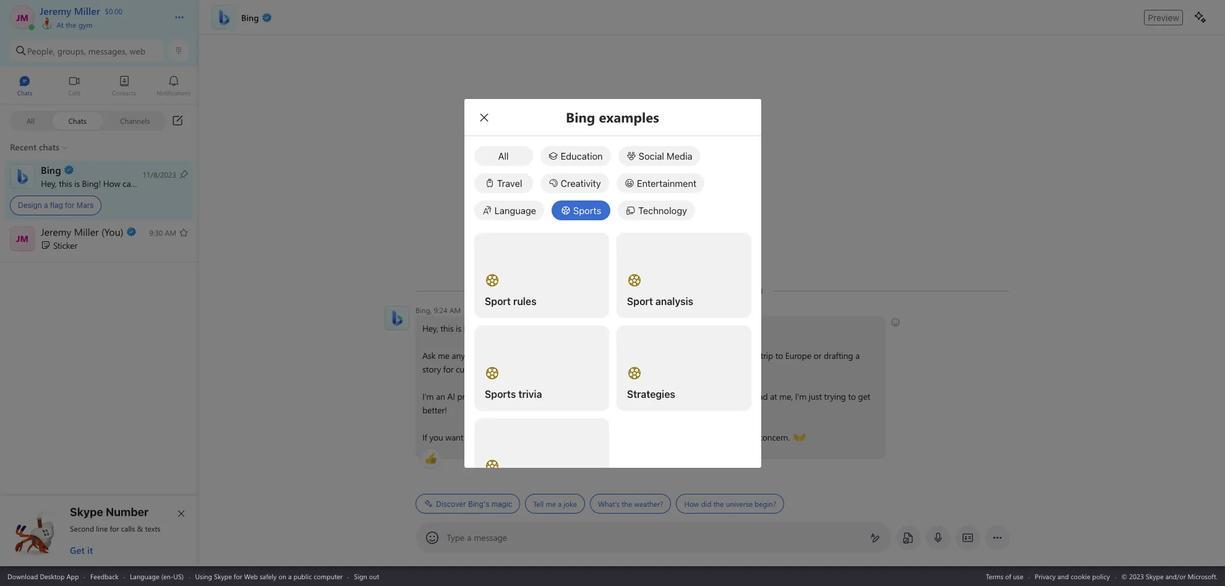 Task type: describe. For each thing, give the bounding box(es) containing it.
social
[[639, 150, 665, 161]]

privacy
[[1036, 572, 1056, 581]]

out
[[369, 572, 379, 581]]

0 horizontal spatial help
[[142, 177, 158, 189]]

web
[[244, 572, 258, 581]]

begin?
[[755, 499, 777, 509]]

message
[[474, 532, 508, 543]]

ai
[[447, 390, 455, 402]]

me right give
[[660, 431, 671, 443]]

restaurants
[[599, 350, 640, 361]]

ask
[[422, 350, 436, 361]]

me left any at the left of the page
[[438, 350, 450, 361]]

1 horizontal spatial how
[[485, 322, 503, 334]]

like
[[532, 350, 544, 361]]

design a flag for mars
[[18, 201, 94, 210]]

a right report
[[752, 431, 757, 443]]

what's the weather? button
[[590, 494, 671, 514]]

0 vertical spatial hey,
[[41, 177, 57, 189]]

how did the universe begin? button
[[676, 494, 785, 514]]

me inside button
[[546, 499, 556, 509]]

and
[[1058, 572, 1070, 581]]

gym
[[78, 20, 93, 30]]

entertainment
[[637, 177, 697, 188]]

sports for sports
[[574, 205, 602, 216]]

creativity
[[561, 177, 601, 188]]

skype number
[[70, 506, 149, 519]]

type a message
[[447, 532, 508, 543]]

mad
[[751, 390, 768, 402]]

chats
[[68, 115, 87, 125]]

language (en-us) link
[[130, 572, 184, 581]]

using
[[195, 572, 212, 581]]

at
[[56, 20, 64, 30]]

0 vertical spatial i
[[138, 177, 140, 189]]

design
[[18, 201, 42, 210]]

say
[[635, 390, 646, 402]]

how inside button
[[684, 499, 699, 509]]

for left web
[[234, 572, 242, 581]]

policy
[[1093, 572, 1111, 581]]

1 horizontal spatial skype
[[214, 572, 232, 581]]

me,
[[780, 390, 793, 402]]

0 vertical spatial this
[[59, 177, 72, 189]]

still
[[514, 390, 526, 402]]

to left give
[[632, 431, 640, 443]]

report
[[727, 431, 750, 443]]

what's
[[598, 499, 620, 509]]

bing, 9:24 am
[[416, 305, 461, 315]]

2 i'm from the left
[[500, 390, 512, 402]]

feedback link
[[90, 572, 119, 581]]

terms of use link
[[987, 572, 1024, 581]]

. and if you want to give me feedback, just report a concern.
[[568, 431, 792, 443]]

feedback
[[90, 572, 119, 581]]

1 horizontal spatial help
[[524, 322, 541, 334]]

at the gym
[[54, 20, 93, 30]]

0 horizontal spatial all
[[26, 115, 35, 125]]

a left flag
[[44, 201, 48, 210]]

curious
[[456, 363, 483, 375]]

in
[[642, 350, 649, 361]]

itinerary
[[696, 350, 727, 361]]

and
[[572, 431, 587, 443]]

trying
[[824, 390, 846, 402]]

i inside ask me any type of question, like finding vegan restaurants in cambridge, itinerary for your trip to europe or drafting a story for curious kids. in groups, remember to mention me with @bing. i'm an ai preview, so i'm still learning. sometimes i might say something weird. don't get mad at me, i'm just trying to get better! if you want to start over, type
[[606, 390, 608, 402]]

0 vertical spatial today?
[[177, 177, 201, 189]]

the for at
[[66, 20, 76, 30]]

magic
[[491, 499, 512, 508]]

trip
[[761, 350, 773, 361]]

for right flag
[[65, 201, 75, 210]]

language for language (en-us)
[[130, 572, 159, 581]]

sports for sports trivia
[[485, 388, 516, 399]]

1 vertical spatial !
[[481, 322, 483, 334]]

concern.
[[759, 431, 790, 443]]

skype number element
[[11, 506, 189, 556]]

0 vertical spatial how
[[103, 177, 120, 189]]

if
[[589, 431, 594, 443]]

for left your
[[729, 350, 739, 361]]

using skype for web safely on a public computer
[[195, 572, 343, 581]]

cambridge,
[[651, 350, 694, 361]]

(en-
[[161, 572, 173, 581]]

what's the weather?
[[598, 499, 663, 509]]

to right trying
[[848, 390, 856, 402]]

calls
[[121, 524, 135, 533]]

2 get from the left
[[858, 390, 871, 402]]

1 horizontal spatial bing
[[464, 322, 481, 334]]

weather?
[[634, 499, 663, 509]]

don't
[[715, 390, 735, 402]]

tell me a joke
[[533, 499, 577, 509]]

or
[[814, 350, 822, 361]]

education
[[561, 150, 603, 161]]

download desktop app
[[7, 572, 79, 581]]

question,
[[495, 350, 529, 361]]

vegan
[[574, 350, 597, 361]]

1 vertical spatial this
[[440, 322, 454, 334]]

to right trip
[[776, 350, 783, 361]]

so
[[490, 390, 498, 402]]

want inside ask me any type of question, like finding vegan restaurants in cambridge, itinerary for your trip to europe or drafting a story for curious kids. in groups, remember to mention me with @bing. i'm an ai preview, so i'm still learning. sometimes i might say something weird. don't get mad at me, i'm just trying to get better! if you want to start over, type
[[445, 431, 463, 443]]

at
[[770, 390, 777, 402]]

0 horizontal spatial skype
[[70, 506, 103, 519]]

any
[[452, 350, 465, 361]]

public
[[294, 572, 312, 581]]

for right story
[[443, 363, 454, 375]]

sign
[[354, 572, 367, 581]]

terms
[[987, 572, 1004, 581]]

app
[[66, 572, 79, 581]]

2 horizontal spatial the
[[714, 499, 724, 509]]

sticker
[[53, 239, 77, 251]]

preview
[[1149, 12, 1180, 23]]

start
[[476, 431, 492, 443]]

@bing.
[[659, 363, 685, 375]]

bing,
[[416, 305, 432, 315]]

did
[[701, 499, 712, 509]]

(smileeyes)
[[587, 322, 627, 334]]

finding
[[546, 350, 572, 361]]

sport rules
[[485, 295, 537, 307]]

1 get from the left
[[737, 390, 749, 402]]

weird.
[[691, 390, 713, 402]]

flag
[[50, 201, 63, 210]]



Task type: vqa. For each thing, say whether or not it's contained in the screenshot.
9:30
no



Task type: locate. For each thing, give the bounding box(es) containing it.
channels
[[120, 115, 150, 125]]

0 horizontal spatial of
[[486, 350, 493, 361]]

language (en-us)
[[130, 572, 184, 581]]

you
[[161, 177, 174, 189], [543, 322, 557, 334], [429, 431, 443, 443], [596, 431, 610, 443]]

want
[[445, 431, 463, 443], [612, 431, 630, 443]]

if
[[422, 431, 427, 443]]

1 vertical spatial hey, this is bing ! how can i help you today?
[[422, 322, 586, 334]]

i
[[138, 177, 140, 189], [520, 322, 522, 334], [606, 390, 608, 402]]

mars
[[77, 201, 94, 210]]

a inside button
[[558, 499, 562, 509]]

get
[[737, 390, 749, 402], [858, 390, 871, 402]]

0 horizontal spatial !
[[99, 177, 101, 189]]

texts
[[145, 524, 161, 533]]

hey, this is bing ! how can i help you today? down sport rules
[[422, 322, 586, 334]]

download desktop app link
[[7, 572, 79, 581]]

i'm right so
[[500, 390, 512, 402]]

bing up any at the left of the page
[[464, 322, 481, 334]]

just left report
[[712, 431, 725, 443]]

2 horizontal spatial how
[[684, 499, 699, 509]]

1 vertical spatial help
[[524, 322, 541, 334]]

1 horizontal spatial !
[[481, 322, 483, 334]]

0 horizontal spatial the
[[66, 20, 76, 30]]

get left mad
[[737, 390, 749, 402]]

travel
[[497, 177, 523, 188]]

9:24
[[434, 305, 447, 315]]

0 horizontal spatial this
[[59, 177, 72, 189]]

terms of use
[[987, 572, 1024, 581]]

1 horizontal spatial all
[[498, 150, 509, 161]]

groups,
[[57, 45, 86, 57], [513, 363, 541, 375]]

1 horizontal spatial today?
[[559, 322, 583, 334]]

to left start
[[466, 431, 473, 443]]

0 vertical spatial hey, this is bing ! how can i help you today?
[[41, 177, 203, 189]]

is down am
[[456, 322, 461, 334]]

technology
[[639, 205, 688, 216]]

0 vertical spatial skype
[[70, 506, 103, 519]]

tell me a joke button
[[525, 494, 585, 514]]

0 horizontal spatial sports
[[485, 388, 516, 399]]

groups, inside ask me any type of question, like finding vegan restaurants in cambridge, itinerary for your trip to europe or drafting a story for curious kids. in groups, remember to mention me with @bing. i'm an ai preview, so i'm still learning. sometimes i might say something weird. don't get mad at me, i'm just trying to get better! if you want to start over, type
[[513, 363, 541, 375]]

0 vertical spatial sports
[[574, 205, 602, 216]]

0 horizontal spatial type
[[467, 350, 483, 361]]

just left trying
[[809, 390, 822, 402]]

can
[[123, 177, 136, 189], [505, 322, 518, 334]]

1 horizontal spatial this
[[440, 322, 454, 334]]

tell
[[533, 499, 544, 509]]

1 horizontal spatial get
[[858, 390, 871, 402]]

1 horizontal spatial the
[[622, 499, 632, 509]]

2 horizontal spatial i'm
[[795, 390, 807, 402]]

skype right the using
[[214, 572, 232, 581]]

privacy and cookie policy link
[[1036, 572, 1111, 581]]

0 vertical spatial help
[[142, 177, 158, 189]]

0 vertical spatial type
[[467, 350, 483, 361]]

1 vertical spatial groups,
[[513, 363, 541, 375]]

all left chats
[[26, 115, 35, 125]]

1 vertical spatial skype
[[214, 572, 232, 581]]

1 vertical spatial is
[[456, 322, 461, 334]]

0 horizontal spatial just
[[712, 431, 725, 443]]

with
[[641, 363, 657, 375]]

joke
[[564, 499, 577, 509]]

preview,
[[457, 390, 487, 402]]

sports down "creativity"
[[574, 205, 602, 216]]

give
[[642, 431, 657, 443]]

universe
[[726, 499, 753, 509]]

0 horizontal spatial can
[[123, 177, 136, 189]]

sometimes
[[563, 390, 604, 402]]

0 vertical spatial all
[[26, 115, 35, 125]]

me left with
[[627, 363, 639, 375]]

use
[[1014, 572, 1024, 581]]

sport left analysis
[[627, 295, 653, 307]]

learning.
[[528, 390, 560, 402]]

2 vertical spatial how
[[684, 499, 699, 509]]

story
[[422, 363, 441, 375]]

me right tell
[[546, 499, 556, 509]]

to down 'vegan'
[[584, 363, 591, 375]]

download
[[7, 572, 38, 581]]

sign out
[[354, 572, 379, 581]]

for right the line
[[110, 524, 119, 533]]

type up curious
[[467, 350, 483, 361]]

0 horizontal spatial hey,
[[41, 177, 57, 189]]

0 vertical spatial bing
[[82, 177, 99, 189]]

1 vertical spatial can
[[505, 322, 518, 334]]

groups, inside the people, groups, messages, web button
[[57, 45, 86, 57]]

a right type
[[467, 532, 472, 543]]

something
[[649, 390, 688, 402]]

hey, up design a flag for mars at the left of the page
[[41, 177, 57, 189]]

0 horizontal spatial bing
[[82, 177, 99, 189]]

1 i'm from the left
[[422, 390, 434, 402]]

of up kids. at the left bottom of page
[[486, 350, 493, 361]]

people,
[[27, 45, 55, 57]]

kids.
[[485, 363, 501, 375]]

0 vertical spatial !
[[99, 177, 101, 189]]

for inside skype number element
[[110, 524, 119, 533]]

1 vertical spatial just
[[712, 431, 725, 443]]

want left start
[[445, 431, 463, 443]]

1 horizontal spatial of
[[1006, 572, 1012, 581]]

2 horizontal spatial i
[[606, 390, 608, 402]]

second line for calls & texts
[[70, 524, 161, 533]]

0 horizontal spatial sport
[[485, 295, 511, 307]]

1 horizontal spatial language
[[495, 205, 537, 216]]

1 horizontal spatial is
[[456, 322, 461, 334]]

this down 9:24
[[440, 322, 454, 334]]

this up flag
[[59, 177, 72, 189]]

0 vertical spatial of
[[486, 350, 493, 361]]

a right drafting
[[856, 350, 860, 361]]

1 vertical spatial hey,
[[422, 322, 438, 334]]

1 vertical spatial today?
[[559, 322, 583, 334]]

over,
[[494, 431, 512, 443]]

1 horizontal spatial type
[[514, 431, 530, 443]]

using skype for web safely on a public computer link
[[195, 572, 343, 581]]

skype up second
[[70, 506, 103, 519]]

rules
[[513, 295, 537, 307]]

0 horizontal spatial language
[[130, 572, 159, 581]]

strategies
[[627, 388, 675, 399]]

the right at
[[66, 20, 76, 30]]

cookie
[[1071, 572, 1091, 581]]

get
[[70, 544, 85, 556]]

0 horizontal spatial i
[[138, 177, 140, 189]]

.
[[568, 431, 569, 443]]

how left the did
[[684, 499, 699, 509]]

0 horizontal spatial hey, this is bing ! how can i help you today?
[[41, 177, 203, 189]]

is up mars
[[74, 177, 80, 189]]

1 vertical spatial all
[[498, 150, 509, 161]]

1 horizontal spatial can
[[505, 322, 518, 334]]

privacy and cookie policy
[[1036, 572, 1111, 581]]

1 want from the left
[[445, 431, 463, 443]]

1 vertical spatial of
[[1006, 572, 1012, 581]]

1 horizontal spatial want
[[612, 431, 630, 443]]

the for what's
[[622, 499, 632, 509]]

bing's
[[468, 499, 489, 508]]

you inside ask me any type of question, like finding vegan restaurants in cambridge, itinerary for your trip to europe or drafting a story for curious kids. in groups, remember to mention me with @bing. i'm an ai preview, so i'm still learning. sometimes i might say something weird. don't get mad at me, i'm just trying to get better! if you want to start over, type
[[429, 431, 443, 443]]

your
[[742, 350, 758, 361]]

of left use
[[1006, 572, 1012, 581]]

2 vertical spatial i
[[606, 390, 608, 402]]

1 horizontal spatial hey, this is bing ! how can i help you today?
[[422, 322, 586, 334]]

desktop
[[40, 572, 65, 581]]

all up travel
[[498, 150, 509, 161]]

get right trying
[[858, 390, 871, 402]]

bing up mars
[[82, 177, 99, 189]]

sign out link
[[354, 572, 379, 581]]

0 horizontal spatial today?
[[177, 177, 201, 189]]

tab list
[[0, 70, 199, 104]]

sports down "in"
[[485, 388, 516, 399]]

us)
[[173, 572, 184, 581]]

how up sticker button
[[103, 177, 120, 189]]

0 horizontal spatial want
[[445, 431, 463, 443]]

language down travel
[[495, 205, 537, 216]]

how down sport rules
[[485, 322, 503, 334]]

a
[[44, 201, 48, 210], [856, 350, 860, 361], [752, 431, 757, 443], [558, 499, 562, 509], [467, 532, 472, 543], [288, 572, 292, 581]]

analysis
[[656, 295, 693, 307]]

Type a message text field
[[448, 532, 861, 544]]

language left (en-
[[130, 572, 159, 581]]

3 i'm from the left
[[795, 390, 807, 402]]

0 horizontal spatial get
[[737, 390, 749, 402]]

web
[[130, 45, 146, 57]]

sport for sport rules
[[485, 295, 511, 307]]

discover bing's magic
[[436, 499, 512, 508]]

this
[[59, 177, 72, 189], [440, 322, 454, 334]]

the right the did
[[714, 499, 724, 509]]

0 vertical spatial just
[[809, 390, 822, 402]]

hey, down bing,
[[422, 322, 438, 334]]

sticker button
[[0, 221, 199, 258]]

0 horizontal spatial i'm
[[422, 390, 434, 402]]

on
[[279, 572, 287, 581]]

2 sport from the left
[[627, 295, 653, 307]]

social media
[[639, 150, 693, 161]]

want left give
[[612, 431, 630, 443]]

1 vertical spatial how
[[485, 322, 503, 334]]

1 horizontal spatial i
[[520, 322, 522, 334]]

1 vertical spatial i
[[520, 322, 522, 334]]

feedback,
[[674, 431, 709, 443]]

hey,
[[41, 177, 57, 189], [422, 322, 438, 334]]

groups, down the 'at the gym'
[[57, 45, 86, 57]]

how did the universe begin?
[[684, 499, 777, 509]]

0 horizontal spatial groups,
[[57, 45, 86, 57]]

just inside ask me any type of question, like finding vegan restaurants in cambridge, itinerary for your trip to europe or drafting a story for curious kids. in groups, remember to mention me with @bing. i'm an ai preview, so i'm still learning. sometimes i might say something weird. don't get mad at me, i'm just trying to get better! if you want to start over, type
[[809, 390, 822, 402]]

1 horizontal spatial groups,
[[513, 363, 541, 375]]

language
[[495, 205, 537, 216], [130, 572, 159, 581]]

&
[[137, 524, 143, 533]]

sport left "rules"
[[485, 295, 511, 307]]

!
[[99, 177, 101, 189], [481, 322, 483, 334]]

number
[[106, 506, 149, 519]]

0 vertical spatial is
[[74, 177, 80, 189]]

1 horizontal spatial i'm
[[500, 390, 512, 402]]

groups, down like
[[513, 363, 541, 375]]

a right on
[[288, 572, 292, 581]]

all
[[26, 115, 35, 125], [498, 150, 509, 161]]

type right over,
[[514, 431, 530, 443]]

1 horizontal spatial sports
[[574, 205, 602, 216]]

1 sport from the left
[[485, 295, 511, 307]]

1 vertical spatial bing
[[464, 322, 481, 334]]

2 want from the left
[[612, 431, 630, 443]]

hey, this is bing ! how can i help you today? up mars
[[41, 177, 203, 189]]

type
[[467, 350, 483, 361], [514, 431, 530, 443]]

1 horizontal spatial hey,
[[422, 322, 438, 334]]

i'm left the an
[[422, 390, 434, 402]]

0 vertical spatial can
[[123, 177, 136, 189]]

europe
[[785, 350, 812, 361]]

1 horizontal spatial just
[[809, 390, 822, 402]]

how
[[103, 177, 120, 189], [485, 322, 503, 334], [684, 499, 699, 509]]

1 vertical spatial type
[[514, 431, 530, 443]]

1 vertical spatial sports
[[485, 388, 516, 399]]

a left joke
[[558, 499, 562, 509]]

0 horizontal spatial how
[[103, 177, 120, 189]]

of inside ask me any type of question, like finding vegan restaurants in cambridge, itinerary for your trip to europe or drafting a story for curious kids. in groups, remember to mention me with @bing. i'm an ai preview, so i'm still learning. sometimes i might say something weird. don't get mad at me, i'm just trying to get better! if you want to start over, type
[[486, 350, 493, 361]]

ask me any type of question, like finding vegan restaurants in cambridge, itinerary for your trip to europe or drafting a story for curious kids. in groups, remember to mention me with @bing. i'm an ai preview, so i'm still learning. sometimes i might say something weird. don't get mad at me, i'm just trying to get better! if you want to start over, type
[[422, 350, 873, 443]]

of
[[486, 350, 493, 361], [1006, 572, 1012, 581]]

language for language
[[495, 205, 537, 216]]

sport analysis
[[627, 295, 693, 307]]

sport for sport analysis
[[627, 295, 653, 307]]

0 vertical spatial language
[[495, 205, 537, 216]]

0 vertical spatial groups,
[[57, 45, 86, 57]]

0 horizontal spatial is
[[74, 177, 80, 189]]

1 vertical spatial language
[[130, 572, 159, 581]]

i'm right me,
[[795, 390, 807, 402]]

1 horizontal spatial sport
[[627, 295, 653, 307]]

a inside ask me any type of question, like finding vegan restaurants in cambridge, itinerary for your trip to europe or drafting a story for curious kids. in groups, remember to mention me with @bing. i'm an ai preview, so i'm still learning. sometimes i might say something weird. don't get mad at me, i'm just trying to get better! if you want to start over, type
[[856, 350, 860, 361]]

the right what's
[[622, 499, 632, 509]]



